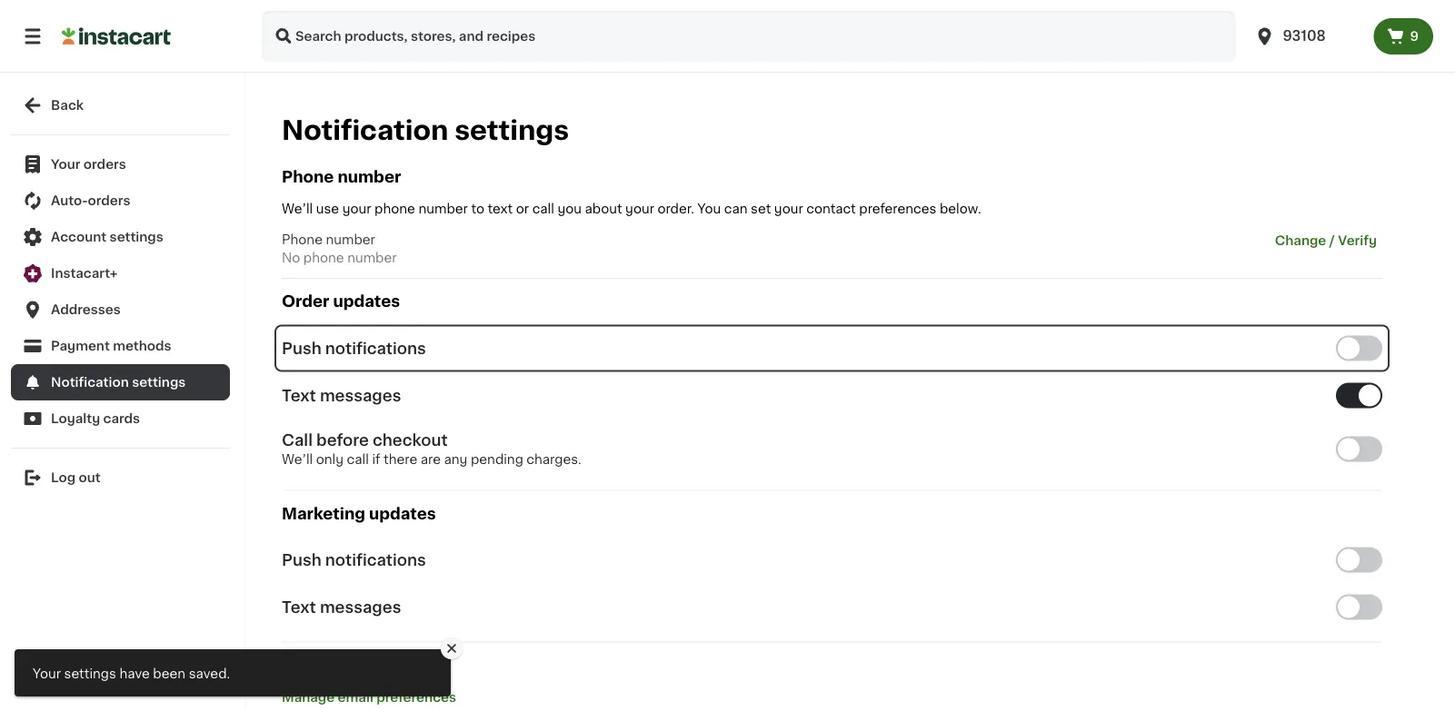 Task type: describe. For each thing, give the bounding box(es) containing it.
auto-orders
[[51, 195, 130, 207]]

text messages for marketing
[[282, 600, 401, 615]]

notifications for marketing
[[325, 553, 426, 568]]

phone for your
[[375, 203, 415, 216]]

9 button
[[1374, 18, 1433, 55]]

payment methods link
[[11, 328, 230, 365]]

messages for marketing
[[320, 600, 401, 615]]

push notifications for order
[[282, 341, 426, 356]]

have
[[119, 668, 150, 680]]

manage email preferences link
[[282, 692, 456, 704]]

text
[[488, 203, 513, 216]]

we'll use your phone number to text or call you about your order. you can set your contact preferences below.
[[282, 203, 981, 216]]

auto-
[[51, 195, 88, 207]]

notification settings link
[[11, 365, 230, 401]]

settings up or
[[455, 118, 569, 144]]

loyalty cards link
[[11, 401, 230, 437]]

account settings link
[[11, 219, 230, 255]]

your settings have been saved.
[[33, 668, 230, 680]]

push for order updates
[[282, 341, 321, 356]]

phone number no phone number
[[282, 234, 397, 265]]

or
[[516, 203, 529, 216]]

log out link
[[11, 460, 230, 496]]

1 we'll from the top
[[282, 203, 313, 216]]

there
[[384, 453, 417, 466]]

charges.
[[527, 453, 581, 466]]

number up 'use'
[[338, 170, 401, 185]]

Search field
[[262, 11, 1236, 62]]

change
[[1275, 235, 1327, 247]]

back
[[51, 99, 84, 112]]

your for your orders
[[51, 158, 80, 171]]

orders for your orders
[[83, 158, 126, 171]]

text messages for order
[[282, 388, 401, 403]]

no
[[282, 252, 300, 265]]

addresses link
[[11, 292, 230, 328]]

settings left have
[[64, 668, 116, 680]]

before
[[316, 433, 369, 448]]

account settings
[[51, 231, 163, 244]]

text for order updates
[[282, 388, 316, 403]]

saved.
[[189, 668, 230, 680]]

auto-orders link
[[11, 183, 230, 219]]

order.
[[658, 203, 694, 216]]

/
[[1330, 235, 1335, 247]]

back link
[[11, 87, 230, 124]]

number up order updates
[[347, 252, 397, 265]]

set
[[751, 203, 771, 216]]

you
[[698, 203, 721, 216]]

pending
[[471, 453, 523, 466]]

93108
[[1283, 30, 1326, 43]]

only
[[316, 453, 344, 466]]

phone for phone number no phone number
[[282, 234, 323, 246]]

push notifications for marketing
[[282, 553, 426, 568]]

we'll inside call before checkout we'll only call if there are any pending charges.
[[282, 453, 313, 466]]

notifications for order
[[325, 341, 426, 356]]

updates for marketing updates
[[369, 506, 436, 522]]

3 your from the left
[[774, 203, 803, 216]]

payment
[[51, 340, 110, 353]]

instacart+ link
[[11, 255, 230, 292]]

93108 button
[[1243, 11, 1374, 62]]

marketing updates
[[282, 506, 436, 522]]

your orders link
[[11, 146, 230, 183]]

any
[[444, 453, 468, 466]]



Task type: locate. For each thing, give the bounding box(es) containing it.
phone up no
[[282, 234, 323, 246]]

0 horizontal spatial phone
[[303, 252, 344, 265]]

number
[[338, 170, 401, 185], [419, 203, 468, 216], [326, 234, 375, 246], [347, 252, 397, 265]]

instacart logo image
[[62, 25, 171, 47]]

2 push notifications from the top
[[282, 553, 426, 568]]

None search field
[[262, 11, 1236, 62]]

1 vertical spatial notification settings
[[51, 376, 186, 389]]

orders up account settings
[[88, 195, 130, 207]]

methods
[[113, 340, 171, 353]]

change / verify button
[[1270, 231, 1383, 251]]

addresses
[[51, 304, 121, 316]]

log
[[51, 472, 76, 484]]

call before checkout we'll only call if there are any pending charges.
[[282, 433, 581, 466]]

2 your from the left
[[625, 203, 654, 216]]

instacart+
[[51, 267, 118, 280]]

0 vertical spatial notification
[[282, 118, 448, 144]]

0 vertical spatial push
[[282, 341, 321, 356]]

below.
[[940, 203, 981, 216]]

email
[[338, 692, 373, 704]]

orders up auto-orders
[[83, 158, 126, 171]]

2 push from the top
[[282, 553, 321, 568]]

1 vertical spatial text
[[282, 600, 316, 615]]

been
[[153, 668, 186, 680]]

0 horizontal spatial call
[[347, 453, 369, 466]]

phone
[[375, 203, 415, 216], [303, 252, 344, 265]]

we'll left 'use'
[[282, 203, 313, 216]]

we'll down call
[[282, 453, 313, 466]]

updates down phone number no phone number
[[333, 294, 400, 310]]

2 horizontal spatial your
[[774, 203, 803, 216]]

phone inside phone number no phone number
[[303, 252, 344, 265]]

2 we'll from the top
[[282, 453, 313, 466]]

if
[[372, 453, 380, 466]]

your
[[342, 203, 371, 216], [625, 203, 654, 216], [774, 203, 803, 216]]

messages for order
[[320, 388, 401, 403]]

1 horizontal spatial call
[[532, 203, 554, 216]]

notifications down "marketing updates"
[[325, 553, 426, 568]]

your right 'use'
[[342, 203, 371, 216]]

0 vertical spatial orders
[[83, 158, 126, 171]]

your left have
[[33, 668, 61, 680]]

loyalty
[[51, 413, 100, 425]]

messages
[[320, 388, 401, 403], [320, 600, 401, 615]]

1 vertical spatial text messages
[[282, 600, 401, 615]]

payment methods
[[51, 340, 171, 353]]

settings up instacart+ 'link'
[[110, 231, 163, 244]]

text
[[282, 388, 316, 403], [282, 600, 316, 615]]

checkout
[[373, 433, 448, 448]]

0 horizontal spatial notification settings
[[51, 376, 186, 389]]

to
[[471, 203, 484, 216]]

number down 'use'
[[326, 234, 375, 246]]

notifications down order updates
[[325, 341, 426, 356]]

push down order
[[282, 341, 321, 356]]

1 horizontal spatial your
[[625, 203, 654, 216]]

0 vertical spatial phone
[[375, 203, 415, 216]]

1 horizontal spatial preferences
[[859, 203, 937, 216]]

preferences
[[859, 203, 937, 216], [377, 692, 456, 704]]

1 messages from the top
[[320, 388, 401, 403]]

0 vertical spatial text
[[282, 388, 316, 403]]

manage email preferences
[[282, 692, 456, 704]]

phone right no
[[303, 252, 344, 265]]

your up auto-
[[51, 158, 80, 171]]

change / verify
[[1275, 235, 1377, 247]]

1 push notifications from the top
[[282, 341, 426, 356]]

manage
[[282, 692, 335, 704]]

text for marketing updates
[[282, 600, 316, 615]]

cards
[[103, 413, 140, 425]]

1 vertical spatial notification
[[51, 376, 129, 389]]

1 notifications from the top
[[325, 341, 426, 356]]

we'll
[[282, 203, 313, 216], [282, 453, 313, 466]]

about
[[585, 203, 622, 216]]

preferences down close toast 'image'
[[377, 692, 456, 704]]

you
[[558, 203, 582, 216]]

are
[[421, 453, 441, 466]]

2 messages from the top
[[320, 600, 401, 615]]

push down marketing
[[282, 553, 321, 568]]

1 horizontal spatial phone
[[375, 203, 415, 216]]

push notifications down order updates
[[282, 341, 426, 356]]

loyalty cards
[[51, 413, 140, 425]]

1 text from the top
[[282, 388, 316, 403]]

1 phone from the top
[[282, 170, 334, 185]]

push notifications down "marketing updates"
[[282, 553, 426, 568]]

your right set
[[774, 203, 803, 216]]

push notifications
[[282, 341, 426, 356], [282, 553, 426, 568]]

1 vertical spatial notifications
[[325, 553, 426, 568]]

messages up the 'before'
[[320, 388, 401, 403]]

2 text from the top
[[282, 600, 316, 615]]

push
[[282, 341, 321, 356], [282, 553, 321, 568]]

order
[[282, 294, 329, 310]]

1 vertical spatial push
[[282, 553, 321, 568]]

1 vertical spatial we'll
[[282, 453, 313, 466]]

1 vertical spatial call
[[347, 453, 369, 466]]

0 vertical spatial we'll
[[282, 203, 313, 216]]

1 horizontal spatial notification
[[282, 118, 448, 144]]

preferences left below.
[[859, 203, 937, 216]]

notifications
[[325, 341, 426, 356], [325, 553, 426, 568]]

0 horizontal spatial preferences
[[377, 692, 456, 704]]

marketing
[[282, 506, 365, 522]]

phone up 'use'
[[282, 170, 334, 185]]

contact
[[806, 203, 856, 216]]

out
[[79, 472, 101, 484]]

log out
[[51, 472, 101, 484]]

settings
[[455, 118, 569, 144], [110, 231, 163, 244], [132, 376, 186, 389], [64, 668, 116, 680]]

1 push from the top
[[282, 341, 321, 356]]

0 vertical spatial phone
[[282, 170, 334, 185]]

text messages
[[282, 388, 401, 403], [282, 600, 401, 615]]

orders for auto-orders
[[88, 195, 130, 207]]

your left the "order."
[[625, 203, 654, 216]]

0 vertical spatial updates
[[333, 294, 400, 310]]

notification up phone number
[[282, 118, 448, 144]]

notification up the loyalty cards
[[51, 376, 129, 389]]

0 vertical spatial preferences
[[859, 203, 937, 216]]

0 vertical spatial text messages
[[282, 388, 401, 403]]

0 vertical spatial notification settings
[[282, 118, 569, 144]]

close toast image
[[444, 642, 459, 656]]

settings down methods
[[132, 376, 186, 389]]

order updates
[[282, 294, 400, 310]]

9
[[1410, 30, 1419, 43]]

2 text messages from the top
[[282, 600, 401, 615]]

phone
[[282, 170, 334, 185], [282, 234, 323, 246]]

updates
[[333, 294, 400, 310], [369, 506, 436, 522]]

notification
[[282, 118, 448, 144], [51, 376, 129, 389]]

push for marketing updates
[[282, 553, 321, 568]]

your for your settings have been saved.
[[33, 668, 61, 680]]

call inside call before checkout we'll only call if there are any pending charges.
[[347, 453, 369, 466]]

notification settings
[[282, 118, 569, 144], [51, 376, 186, 389]]

1 vertical spatial preferences
[[377, 692, 456, 704]]

0 horizontal spatial notification
[[51, 376, 129, 389]]

1 vertical spatial messages
[[320, 600, 401, 615]]

1 vertical spatial orders
[[88, 195, 130, 207]]

updates down there
[[369, 506, 436, 522]]

1 vertical spatial your
[[33, 668, 61, 680]]

1 vertical spatial phone
[[282, 234, 323, 246]]

1 vertical spatial push notifications
[[282, 553, 426, 568]]

0 vertical spatial call
[[532, 203, 554, 216]]

can
[[724, 203, 748, 216]]

number left to
[[419, 203, 468, 216]]

phone for phone number
[[282, 170, 334, 185]]

your
[[51, 158, 80, 171], [33, 668, 61, 680]]

0 horizontal spatial your
[[342, 203, 371, 216]]

text up call
[[282, 388, 316, 403]]

0 vertical spatial messages
[[320, 388, 401, 403]]

1 text messages from the top
[[282, 388, 401, 403]]

1 vertical spatial updates
[[369, 506, 436, 522]]

call right or
[[532, 203, 554, 216]]

phone down phone number
[[375, 203, 415, 216]]

call left if
[[347, 453, 369, 466]]

1 your from the left
[[342, 203, 371, 216]]

phone for no
[[303, 252, 344, 265]]

updates for order updates
[[333, 294, 400, 310]]

1 vertical spatial phone
[[303, 252, 344, 265]]

text up manage
[[282, 600, 316, 615]]

0 vertical spatial push notifications
[[282, 341, 426, 356]]

0 vertical spatial your
[[51, 158, 80, 171]]

call
[[282, 433, 313, 448]]

call
[[532, 203, 554, 216], [347, 453, 369, 466]]

use
[[316, 203, 339, 216]]

orders
[[83, 158, 126, 171], [88, 195, 130, 207]]

your orders
[[51, 158, 126, 171]]

1 horizontal spatial notification settings
[[282, 118, 569, 144]]

account
[[51, 231, 107, 244]]

phone number
[[282, 170, 401, 185]]

2 phone from the top
[[282, 234, 323, 246]]

verify
[[1338, 235, 1377, 247]]

2 notifications from the top
[[325, 553, 426, 568]]

phone inside phone number no phone number
[[282, 234, 323, 246]]

93108 button
[[1254, 11, 1363, 62]]

messages up email
[[320, 600, 401, 615]]

0 vertical spatial notifications
[[325, 341, 426, 356]]



Task type: vqa. For each thing, say whether or not it's contained in the screenshot.
Water
no



